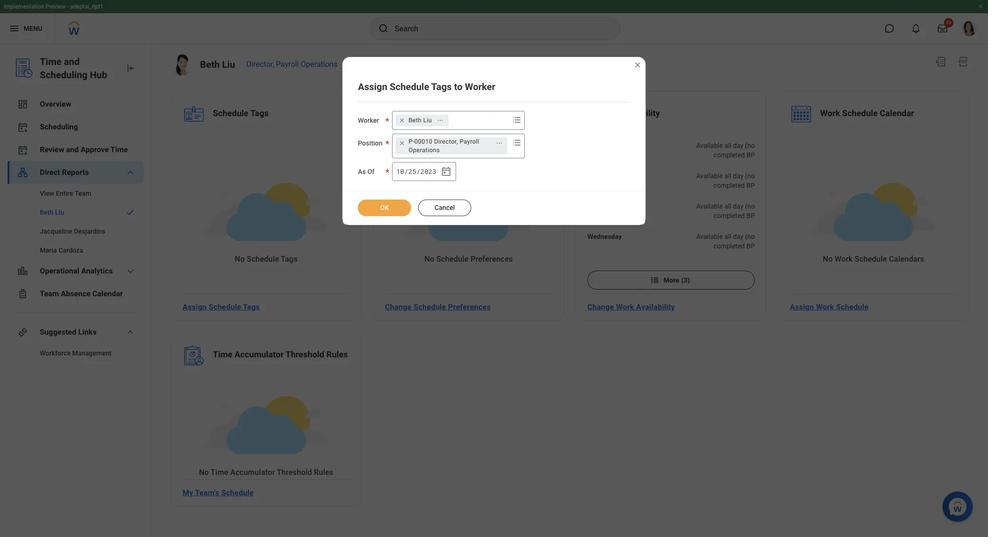 Task type: vqa. For each thing, say whether or not it's contained in the screenshot.


Task type: locate. For each thing, give the bounding box(es) containing it.
calendar
[[880, 108, 915, 118], [92, 289, 123, 298]]

team right the entire
[[75, 190, 91, 197]]

2023
[[421, 167, 437, 176]]

payroll
[[276, 60, 299, 69], [460, 138, 480, 145]]

tags for no schedule tags
[[281, 255, 298, 264]]

1 vertical spatial liu
[[424, 117, 432, 124]]

x small image for worker
[[397, 116, 407, 125]]

1 horizontal spatial team
[[75, 190, 91, 197]]

1 horizontal spatial payroll
[[460, 138, 480, 145]]

3 completed from the top
[[714, 212, 745, 220]]

calendar user solid image
[[17, 121, 28, 133]]

approve
[[81, 145, 109, 154]]

2 all from the top
[[725, 172, 732, 180]]

beth liu up 00010 in the top left of the page
[[409, 117, 432, 124]]

team
[[75, 190, 91, 197], [40, 289, 59, 298]]

work inside change work availability 'button'
[[616, 302, 634, 311]]

related actions image inside beth liu, press delete to clear value. option
[[437, 117, 444, 124]]

change inside 'button'
[[588, 302, 614, 311]]

1 x small image from the top
[[397, 116, 407, 125]]

related actions image left prompts icon
[[496, 140, 503, 146]]

preferences inside button
[[448, 302, 491, 311]]

x small image left the p-
[[397, 139, 407, 148]]

no for work
[[823, 255, 833, 264]]

ok button
[[358, 200, 411, 216]]

my
[[183, 488, 193, 497]]

view
[[40, 190, 54, 197]]

related actions image for position
[[496, 140, 503, 146]]

liu right demo_f075.png icon
[[222, 59, 235, 70]]

calendar inside work schedule calendar element
[[880, 108, 915, 118]]

beth liu right demo_f075.png icon
[[200, 59, 235, 70]]

0 vertical spatial related actions image
[[437, 117, 444, 124]]

jacqueline desjardins link
[[8, 222, 144, 241]]

1 horizontal spatial calendar
[[880, 108, 915, 118]]

0 vertical spatial beth
[[200, 59, 220, 70]]

2 x small image from the top
[[397, 139, 407, 148]]

1 vertical spatial x small image
[[397, 139, 407, 148]]

0 horizontal spatial beth liu
[[40, 209, 64, 216]]

availability down list view icon
[[636, 302, 675, 311]]

no schedule preferences
[[425, 255, 513, 264]]

time inside review and approve time link
[[111, 145, 128, 154]]

dashboard image
[[17, 99, 28, 110]]

2 horizontal spatial assign
[[790, 302, 814, 311]]

3 day from the top
[[733, 203, 744, 210]]

1 vertical spatial beth
[[409, 117, 422, 124]]

implementation preview -   adeptai_dpt1
[[4, 3, 103, 10]]

view entire team
[[40, 190, 91, 197]]

work inside assign work schedule button
[[816, 302, 835, 311]]

monday element
[[588, 171, 668, 181]]

/ right '10'
[[404, 167, 408, 176]]

2 completed from the top
[[714, 182, 745, 189]]

as of group
[[392, 162, 456, 181]]

scheduling
[[40, 69, 87, 81], [416, 108, 458, 118], [40, 122, 78, 131]]

1 vertical spatial and
[[66, 145, 79, 154]]

change schedule preferences button
[[381, 297, 495, 316]]

assign
[[358, 81, 388, 93], [183, 302, 207, 311], [790, 302, 814, 311]]

1 vertical spatial availability
[[636, 302, 675, 311]]

scheduling worker preferences element
[[416, 108, 537, 121]]

1 vertical spatial calendar
[[92, 289, 123, 298]]

x small image inside p-00010 director, payroll operations, press delete to clear value. option
[[397, 139, 407, 148]]

2 available from the top
[[697, 172, 723, 180]]

0 horizontal spatial /
[[404, 167, 408, 176]]

1 available from the top
[[697, 142, 723, 149]]

(no for sunday element
[[745, 142, 755, 149]]

0 vertical spatial and
[[64, 56, 80, 67]]

liu up jacqueline
[[55, 209, 64, 216]]

direct reports
[[40, 168, 89, 177]]

2 vertical spatial scheduling
[[40, 122, 78, 131]]

0 horizontal spatial beth
[[40, 209, 53, 216]]

2 submissions) from the top
[[715, 191, 755, 199]]

beth right demo_f075.png icon
[[200, 59, 220, 70]]

0 horizontal spatial calendar
[[92, 289, 123, 298]]

tuesday element
[[588, 202, 668, 211]]

2 bp from the top
[[747, 182, 755, 189]]

3 available from the top
[[697, 203, 723, 210]]

1 horizontal spatial /
[[417, 167, 421, 176]]

related actions image inside p-00010 director, payroll operations, press delete to clear value. option
[[496, 140, 503, 146]]

assign inside button
[[790, 302, 814, 311]]

x small image left beth liu element
[[397, 116, 407, 125]]

preferences
[[490, 108, 537, 118], [471, 255, 513, 264], [448, 302, 491, 311]]

chevron down small image
[[125, 327, 136, 338]]

view printable version (pdf) image
[[958, 56, 970, 67]]

1 horizontal spatial change
[[588, 302, 614, 311]]

no for scheduling
[[425, 255, 435, 264]]

bp for sunday element
[[747, 151, 755, 159]]

assign schedule tags to worker dialog
[[342, 57, 646, 225]]

change for change schedule preferences
[[385, 302, 412, 311]]

director, payroll operations link
[[247, 60, 338, 69]]

review and approve time link
[[8, 139, 144, 161]]

0 vertical spatial calendar
[[880, 108, 915, 118]]

navigation pane region
[[0, 44, 152, 537]]

and right the review
[[66, 145, 79, 154]]

schedule
[[390, 81, 429, 93], [213, 108, 249, 118], [843, 108, 878, 118], [247, 255, 279, 264], [437, 255, 469, 264], [855, 255, 887, 264], [209, 302, 241, 311], [414, 302, 446, 311], [837, 302, 869, 311], [221, 488, 254, 497]]

cancel button
[[418, 200, 472, 216]]

0 horizontal spatial team
[[40, 289, 59, 298]]

preferences for change schedule preferences
[[448, 302, 491, 311]]

liu up 00010 in the top left of the page
[[424, 117, 432, 124]]

work
[[821, 108, 840, 118], [835, 255, 853, 264], [616, 302, 634, 311], [816, 302, 835, 311]]

team's
[[195, 488, 219, 497]]

change
[[385, 302, 412, 311], [588, 302, 614, 311]]

1 horizontal spatial operations
[[409, 147, 440, 154]]

day for sunday element
[[733, 142, 744, 149]]

payroll inside the p-00010 director, payroll operations
[[460, 138, 480, 145]]

1 horizontal spatial beth
[[200, 59, 220, 70]]

1 vertical spatial rules
[[314, 468, 334, 477]]

beth liu link
[[8, 203, 144, 222]]

completed
[[714, 151, 745, 159], [714, 182, 745, 189], [714, 212, 745, 220], [714, 242, 745, 250]]

1 vertical spatial related actions image
[[496, 140, 503, 146]]

3 bp from the top
[[747, 212, 755, 220]]

0 vertical spatial rules
[[327, 350, 348, 360]]

work inside work schedule calendar element
[[821, 108, 840, 118]]

p-00010 director, payroll operations element
[[409, 138, 491, 155]]

and up 'overview' link
[[64, 56, 80, 67]]

assign schedule tags to worker
[[358, 81, 496, 93]]

hub
[[90, 69, 107, 81]]

0 horizontal spatial director,
[[247, 60, 274, 69]]

inbox large image
[[938, 24, 948, 33]]

4 all from the top
[[725, 233, 732, 241]]

task timeoff image
[[17, 288, 28, 300]]

calendar inside team absence calendar link
[[92, 289, 123, 298]]

1 all from the top
[[725, 142, 732, 149]]

beth liu
[[200, 59, 235, 70], [409, 117, 432, 124], [40, 209, 64, 216]]

/ right 25
[[417, 167, 421, 176]]

available all day (no completed bp submissions) for sunday element
[[697, 142, 755, 168]]

3 all from the top
[[725, 203, 732, 210]]

1 vertical spatial scheduling
[[416, 108, 458, 118]]

2 horizontal spatial beth liu
[[409, 117, 432, 124]]

1 vertical spatial threshold
[[277, 468, 312, 477]]

completed for monday 'element'
[[714, 182, 745, 189]]

2 vertical spatial beth
[[40, 209, 53, 216]]

change inside button
[[385, 302, 412, 311]]

0 vertical spatial director,
[[247, 60, 274, 69]]

sunday element
[[588, 141, 668, 150]]

all for tuesday element
[[725, 203, 732, 210]]

tags inside dialog
[[431, 81, 452, 93]]

3 (no from the top
[[745, 203, 755, 210]]

beth liu inside direct reports element
[[40, 209, 64, 216]]

day for monday 'element'
[[733, 172, 744, 180]]

0 vertical spatial threshold
[[286, 350, 324, 360]]

scheduling down assign schedule tags to worker
[[416, 108, 458, 118]]

calendar for team absence calendar
[[92, 289, 123, 298]]

tags for assign schedule tags to worker
[[431, 81, 452, 93]]

0 horizontal spatial assign
[[183, 302, 207, 311]]

1 vertical spatial team
[[40, 289, 59, 298]]

time accumulator threshold rules element
[[213, 349, 348, 362]]

preview
[[45, 3, 66, 10]]

beth
[[200, 59, 220, 70], [409, 117, 422, 124], [40, 209, 53, 216]]

director,
[[247, 60, 274, 69], [434, 138, 458, 145]]

maria
[[40, 247, 57, 254]]

1 horizontal spatial director,
[[434, 138, 458, 145]]

implementation
[[4, 3, 44, 10]]

4 day from the top
[[733, 233, 744, 241]]

liu inside option
[[424, 117, 432, 124]]

1 vertical spatial beth liu
[[409, 117, 432, 124]]

worker right to
[[465, 81, 496, 93]]

1 horizontal spatial beth liu
[[200, 59, 235, 70]]

available for sunday element
[[697, 142, 723, 149]]

2 change from the left
[[588, 302, 614, 311]]

2 horizontal spatial liu
[[424, 117, 432, 124]]

worker
[[465, 81, 496, 93], [461, 108, 488, 118], [358, 117, 379, 124]]

2 available all day (no completed bp submissions) from the top
[[697, 172, 755, 199]]

0 vertical spatial beth liu
[[200, 59, 235, 70]]

notifications large image
[[912, 24, 921, 33]]

1 vertical spatial preferences
[[471, 255, 513, 264]]

export to excel image
[[935, 56, 947, 67]]

1 submissions) from the top
[[715, 161, 755, 168]]

2 vertical spatial preferences
[[448, 302, 491, 311]]

workforce management link
[[8, 344, 144, 363]]

tags inside button
[[243, 302, 260, 311]]

beth down view
[[40, 209, 53, 216]]

scheduling for scheduling
[[40, 122, 78, 131]]

0 horizontal spatial change
[[385, 302, 412, 311]]

x small image inside beth liu, press delete to clear value. option
[[397, 116, 407, 125]]

day
[[733, 142, 744, 149], [733, 172, 744, 180], [733, 203, 744, 210], [733, 233, 744, 241]]

beth inside option
[[409, 117, 422, 124]]

0 vertical spatial x small image
[[397, 116, 407, 125]]

related actions image right beth liu element
[[437, 117, 444, 124]]

assign schedule tags
[[183, 302, 260, 311]]

team absence calendar
[[40, 289, 123, 298]]

liu inside direct reports element
[[55, 209, 64, 216]]

3 available all day (no completed bp submissions) from the top
[[697, 203, 755, 229]]

and inside 'time and scheduling hub'
[[64, 56, 80, 67]]

operations inside the p-00010 director, payroll operations
[[409, 147, 440, 154]]

1 horizontal spatial liu
[[222, 59, 235, 70]]

and for time
[[64, 56, 80, 67]]

close view audit trail image
[[634, 61, 642, 69]]

related actions image for worker
[[437, 117, 444, 124]]

work for change work availability
[[616, 302, 634, 311]]

2 horizontal spatial beth
[[409, 117, 422, 124]]

assign schedule tags button
[[179, 297, 264, 316]]

no
[[235, 255, 245, 264], [425, 255, 435, 264], [823, 255, 833, 264], [199, 468, 209, 477]]

entire
[[56, 190, 73, 197]]

prompts image
[[511, 137, 523, 148]]

beth up the p-
[[409, 117, 422, 124]]

view team image
[[17, 167, 28, 178]]

0 vertical spatial payroll
[[276, 60, 299, 69]]

scheduling up the overview
[[40, 69, 87, 81]]

scheduling down the overview
[[40, 122, 78, 131]]

2 vertical spatial beth liu
[[40, 209, 64, 216]]

1 vertical spatial operations
[[409, 147, 440, 154]]

time
[[40, 56, 62, 67], [111, 145, 128, 154], [213, 350, 233, 360], [211, 468, 228, 477]]

1 (no from the top
[[745, 142, 755, 149]]

0 vertical spatial preferences
[[490, 108, 537, 118]]

2 (no from the top
[[745, 172, 755, 180]]

4 bp from the top
[[747, 242, 755, 250]]

4 submissions) from the top
[[715, 252, 755, 260]]

accumulator
[[235, 350, 284, 360], [230, 468, 275, 477]]

0 horizontal spatial liu
[[55, 209, 64, 216]]

x small image
[[397, 116, 407, 125], [397, 139, 407, 148]]

assign inside button
[[183, 302, 207, 311]]

all
[[725, 142, 732, 149], [725, 172, 732, 180], [725, 203, 732, 210], [725, 233, 732, 241]]

1 bp from the top
[[747, 151, 755, 159]]

view entire team link
[[8, 184, 144, 203]]

team inside the view entire team link
[[75, 190, 91, 197]]

beth liu, press delete to clear value. option
[[395, 115, 449, 126]]

submissions) for tuesday element
[[715, 222, 755, 229]]

1 change from the left
[[385, 302, 412, 311]]

available all day (no completed bp submissions)
[[697, 142, 755, 168], [697, 172, 755, 199], [697, 203, 755, 229], [697, 233, 755, 260]]

change work availability button
[[584, 297, 679, 316]]

tags
[[431, 81, 452, 93], [250, 108, 269, 118], [281, 255, 298, 264], [243, 302, 260, 311]]

no for time
[[199, 468, 209, 477]]

more
[[664, 277, 680, 284]]

1 horizontal spatial assign
[[358, 81, 388, 93]]

2 / from the left
[[417, 167, 421, 176]]

operations
[[301, 60, 338, 69], [409, 147, 440, 154]]

related actions image
[[437, 117, 444, 124], [496, 140, 503, 146]]

(no
[[745, 142, 755, 149], [745, 172, 755, 180], [745, 203, 755, 210], [745, 233, 755, 241]]

submissions)
[[715, 161, 755, 168], [715, 191, 755, 199], [715, 222, 755, 229], [715, 252, 755, 260]]

(no for tuesday element
[[745, 203, 755, 210]]

availability
[[618, 108, 660, 118], [636, 302, 675, 311]]

1 day from the top
[[733, 142, 744, 149]]

workforce
[[40, 350, 71, 357]]

bp
[[747, 151, 755, 159], [747, 182, 755, 189], [747, 212, 755, 220], [747, 242, 755, 250]]

available
[[697, 142, 723, 149], [697, 172, 723, 180], [697, 203, 723, 210], [697, 233, 723, 241]]

my team's schedule
[[183, 488, 254, 497]]

1 vertical spatial director,
[[434, 138, 458, 145]]

p-00010 director, payroll operations, press delete to clear value. option
[[395, 138, 507, 155]]

availability up sunday element
[[618, 108, 660, 118]]

10 / 25 / 2023
[[396, 167, 437, 176]]

0 vertical spatial team
[[75, 190, 91, 197]]

2 day from the top
[[733, 172, 744, 180]]

transformation import image
[[125, 63, 136, 74]]

0 horizontal spatial operations
[[301, 60, 338, 69]]

liu
[[222, 59, 235, 70], [424, 117, 432, 124], [55, 209, 64, 216]]

2 vertical spatial liu
[[55, 209, 64, 216]]

suggested
[[40, 328, 76, 337]]

bp for tuesday element
[[747, 212, 755, 220]]

available for monday 'element'
[[697, 172, 723, 180]]

implementation preview -   adeptai_dpt1 banner
[[0, 0, 989, 44]]

work for assign work schedule
[[816, 302, 835, 311]]

1 horizontal spatial related actions image
[[496, 140, 503, 146]]

(no for monday 'element'
[[745, 172, 755, 180]]

1 completed from the top
[[714, 151, 745, 159]]

schedule tags element
[[213, 108, 269, 121]]

and inside review and approve time link
[[66, 145, 79, 154]]

team left the absence
[[40, 289, 59, 298]]

1 vertical spatial payroll
[[460, 138, 480, 145]]

beth liu up jacqueline
[[40, 209, 64, 216]]

assign inside dialog
[[358, 81, 388, 93]]

and
[[64, 56, 80, 67], [66, 145, 79, 154]]

0 vertical spatial operations
[[301, 60, 338, 69]]

0 horizontal spatial related actions image
[[437, 117, 444, 124]]

0 vertical spatial scheduling
[[40, 69, 87, 81]]

no work schedule calendars
[[823, 255, 925, 264]]

3 submissions) from the top
[[715, 222, 755, 229]]

desjardins
[[74, 228, 105, 235]]

0 vertical spatial availability
[[618, 108, 660, 118]]

1 available all day (no completed bp submissions) from the top
[[697, 142, 755, 168]]

available all day (no completed bp submissions) for monday 'element'
[[697, 172, 755, 199]]



Task type: describe. For each thing, give the bounding box(es) containing it.
scheduling for scheduling worker preferences
[[416, 108, 458, 118]]

my team's schedule button
[[179, 483, 258, 502]]

direct
[[40, 168, 60, 177]]

wednesday
[[588, 233, 622, 241]]

schedule inside button
[[837, 302, 869, 311]]

time inside time accumulator threshold rules element
[[213, 350, 233, 360]]

absence
[[61, 289, 91, 298]]

time inside 'time and scheduling hub'
[[40, 56, 62, 67]]

beth liu element
[[409, 116, 432, 125]]

profile logan mcneil element
[[956, 18, 983, 39]]

worker up position
[[358, 117, 379, 124]]

change schedule preferences
[[385, 302, 491, 311]]

p-
[[409, 138, 415, 145]]

adeptai_dpt1
[[70, 3, 103, 10]]

reports
[[62, 168, 89, 177]]

check image
[[125, 208, 136, 217]]

and for review
[[66, 145, 79, 154]]

no schedule tags
[[235, 255, 298, 264]]

jacqueline desjardins
[[40, 228, 105, 235]]

direct reports element
[[8, 184, 144, 260]]

to
[[454, 81, 463, 93]]

assign work schedule
[[790, 302, 869, 311]]

25
[[409, 167, 417, 176]]

work schedule calendar
[[821, 108, 915, 118]]

suggested links button
[[8, 321, 144, 344]]

all for monday 'element'
[[725, 172, 732, 180]]

available for tuesday element
[[697, 203, 723, 210]]

workforce management
[[40, 350, 112, 357]]

team absence calendar link
[[8, 283, 144, 305]]

jacqueline
[[40, 228, 72, 235]]

assign for assign schedule tags
[[183, 302, 207, 311]]

calendar for work schedule calendar
[[880, 108, 915, 118]]

available all day (no completed bp submissions) for tuesday element
[[697, 203, 755, 229]]

assign work schedule button
[[786, 297, 873, 316]]

10
[[396, 167, 404, 176]]

assign for assign schedule tags to worker
[[358, 81, 388, 93]]

cancel
[[435, 204, 455, 212]]

search image
[[378, 23, 389, 34]]

maria cardoza link
[[8, 241, 144, 260]]

assign for assign work schedule
[[790, 302, 814, 311]]

change work availability
[[588, 302, 675, 311]]

time and scheduling hub element
[[40, 55, 117, 82]]

beth liu inside option
[[409, 117, 432, 124]]

time and scheduling hub
[[40, 56, 107, 81]]

bp for monday 'element'
[[747, 182, 755, 189]]

team inside team absence calendar link
[[40, 289, 59, 298]]

link image
[[17, 327, 28, 338]]

calendar image
[[441, 166, 452, 177]]

submissions) for sunday element
[[715, 161, 755, 168]]

scheduling link
[[8, 116, 144, 139]]

management
[[72, 350, 112, 357]]

review
[[40, 145, 64, 154]]

calendar user solid image
[[17, 144, 28, 156]]

time accumulator threshold rules
[[213, 350, 348, 360]]

scheduling inside 'time and scheduling hub'
[[40, 69, 87, 81]]

4 (no from the top
[[745, 233, 755, 241]]

tags for assign schedule tags
[[243, 302, 260, 311]]

0 vertical spatial accumulator
[[235, 350, 284, 360]]

direct reports button
[[8, 161, 144, 184]]

completed for tuesday element
[[714, 212, 745, 220]]

completed for sunday element
[[714, 151, 745, 159]]

x small image for position
[[397, 139, 407, 148]]

all for sunday element
[[725, 142, 732, 149]]

submissions) for monday 'element'
[[715, 191, 755, 199]]

-
[[67, 3, 69, 10]]

4 completed from the top
[[714, 242, 745, 250]]

position
[[358, 139, 383, 147]]

0 horizontal spatial payroll
[[276, 60, 299, 69]]

no time accumulator threshold rules
[[199, 468, 334, 477]]

suggested links
[[40, 328, 97, 337]]

4 available all day (no completed bp submissions) from the top
[[697, 233, 755, 260]]

cardoza
[[59, 247, 83, 254]]

overview link
[[8, 93, 144, 116]]

p-00010 director, payroll operations
[[409, 138, 480, 154]]

work schedule calendar element
[[821, 108, 915, 121]]

preferences for no schedule preferences
[[471, 255, 513, 264]]

prompts image
[[511, 114, 523, 126]]

availability inside 'button'
[[636, 302, 675, 311]]

director, inside the p-00010 director, payroll operations
[[434, 138, 458, 145]]

worker down to
[[461, 108, 488, 118]]

more (3)
[[664, 277, 690, 284]]

0 vertical spatial liu
[[222, 59, 235, 70]]

preferences for scheduling worker preferences
[[490, 108, 537, 118]]

1 / from the left
[[404, 167, 408, 176]]

schedule tags
[[213, 108, 269, 118]]

no for schedule
[[235, 255, 245, 264]]

as
[[358, 168, 366, 176]]

director, payroll operations
[[247, 60, 338, 69]]

beth inside direct reports element
[[40, 209, 53, 216]]

00010
[[415, 138, 433, 145]]

4 available from the top
[[697, 233, 723, 241]]

chevron down small image
[[125, 167, 136, 178]]

1 vertical spatial accumulator
[[230, 468, 275, 477]]

(3)
[[682, 277, 690, 284]]

as of
[[358, 168, 375, 176]]

review and approve time
[[40, 145, 128, 154]]

day for tuesday element
[[733, 203, 744, 210]]

maria cardoza
[[40, 247, 83, 254]]

of
[[368, 168, 375, 176]]

availability element
[[618, 108, 660, 121]]

ok
[[380, 204, 389, 212]]

more (3) button
[[588, 271, 755, 290]]

change for change work availability
[[588, 302, 614, 311]]

scheduling worker preferences
[[416, 108, 537, 118]]

overview
[[40, 100, 71, 109]]

calendars
[[889, 255, 925, 264]]

close environment banner image
[[978, 3, 984, 9]]

links
[[78, 328, 97, 337]]

list view image
[[651, 276, 660, 285]]

work for no work schedule calendars
[[835, 255, 853, 264]]

demo_f075.png image
[[171, 54, 193, 76]]

schedule inside dialog
[[390, 81, 429, 93]]



